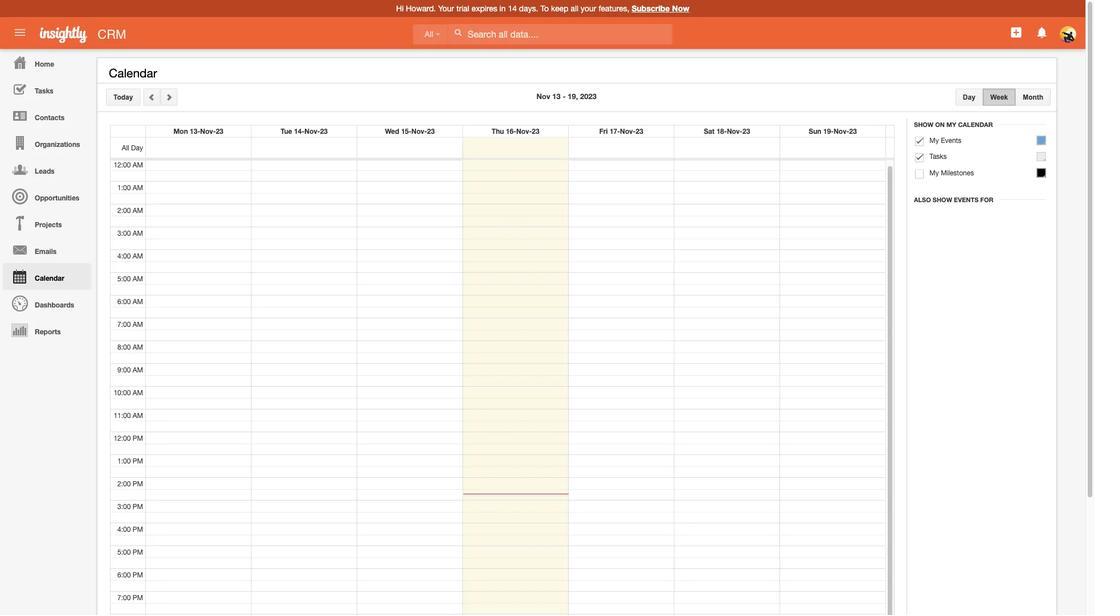 Task type: vqa. For each thing, say whether or not it's contained in the screenshot.
nov 13 - 19, 2023
yes



Task type: locate. For each thing, give the bounding box(es) containing it.
nov- for 18-
[[727, 127, 743, 135]]

12:00 down 11:00
[[114, 434, 131, 442]]

19-
[[823, 127, 834, 135]]

5:00 down the 4:00 am
[[117, 274, 131, 282]]

1 4:00 from the top
[[117, 252, 131, 260]]

all for all
[[425, 30, 433, 39]]

23 right 16- at the top left of page
[[532, 127, 540, 135]]

all for all day
[[122, 144, 129, 152]]

2 vertical spatial my
[[930, 169, 939, 177]]

23 right 18-
[[743, 127, 750, 135]]

6:00 pm
[[117, 571, 143, 579]]

1 horizontal spatial all
[[425, 30, 433, 39]]

2 3:00 from the top
[[117, 502, 131, 510]]

reports link
[[3, 317, 91, 344]]

6:00 for 6:00 pm
[[117, 571, 131, 579]]

my right my milestones option
[[930, 169, 939, 177]]

1 vertical spatial calendar
[[958, 121, 993, 129]]

1:00 down "12:00 am"
[[117, 183, 131, 191]]

3:00 pm
[[117, 502, 143, 510]]

tasks down the my events
[[930, 152, 947, 160]]

7 23 from the left
[[849, 127, 857, 135]]

1 vertical spatial 6:00
[[117, 571, 131, 579]]

4 23 from the left
[[532, 127, 540, 135]]

18-
[[717, 127, 727, 135]]

pm down 1:00 pm
[[133, 480, 143, 488]]

day left the week
[[963, 93, 976, 101]]

1:00 down "12:00 pm"
[[117, 457, 131, 465]]

am down all day
[[133, 160, 143, 168]]

1 vertical spatial my
[[930, 136, 939, 144]]

am right 11:00
[[133, 411, 143, 419]]

23 for sat 18-nov-23
[[743, 127, 750, 135]]

events
[[941, 136, 962, 144], [954, 196, 979, 203]]

0 vertical spatial day
[[963, 93, 976, 101]]

6 23 from the left
[[743, 127, 750, 135]]

nov- right wed
[[412, 127, 427, 135]]

pm down 5:00 pm
[[133, 571, 143, 579]]

12 am from the top
[[133, 411, 143, 419]]

4:00 down the 3:00 pm
[[117, 525, 131, 533]]

2 4:00 from the top
[[117, 525, 131, 533]]

pm down '4:00 pm'
[[133, 548, 143, 556]]

7:00 up "8:00"
[[117, 320, 131, 328]]

pm up 2:00 pm
[[133, 457, 143, 465]]

0 vertical spatial 2:00
[[117, 206, 131, 214]]

all down howard.
[[425, 30, 433, 39]]

previous image
[[148, 93, 156, 101]]

contacts
[[35, 113, 64, 121]]

0 vertical spatial 3:00
[[117, 229, 131, 237]]

1 23 from the left
[[216, 127, 223, 135]]

navigation containing home
[[0, 49, 91, 344]]

wed
[[385, 127, 399, 135]]

am for 6:00 am
[[133, 297, 143, 305]]

nov 13 - 19, 2023
[[537, 92, 597, 101]]

0 vertical spatial all
[[425, 30, 433, 39]]

tue 14-nov-23
[[281, 127, 328, 135]]

2 pm from the top
[[133, 457, 143, 465]]

am for 12:00 am
[[133, 160, 143, 168]]

1 5:00 from the top
[[117, 274, 131, 282]]

3:00 down the 2:00 am
[[117, 229, 131, 237]]

8:00 am
[[117, 343, 143, 351]]

1 am from the top
[[133, 160, 143, 168]]

5:00 pm
[[117, 548, 143, 556]]

My Events checkbox
[[915, 137, 924, 146]]

9:00
[[117, 366, 131, 374]]

am down 3:00 am
[[133, 252, 143, 260]]

2 23 from the left
[[320, 127, 328, 135]]

6 nov- from the left
[[727, 127, 743, 135]]

2 7:00 from the top
[[117, 594, 131, 602]]

1 vertical spatial 3:00
[[117, 502, 131, 510]]

tasks up contacts link
[[35, 87, 53, 95]]

am up the 2:00 am
[[133, 183, 143, 191]]

8 pm from the top
[[133, 594, 143, 602]]

2 2:00 from the top
[[117, 480, 131, 488]]

dashboards link
[[3, 290, 91, 317]]

19,
[[568, 92, 578, 101]]

1 vertical spatial show
[[933, 196, 952, 203]]

0 horizontal spatial calendar
[[35, 274, 64, 282]]

nov- right sat
[[727, 127, 743, 135]]

6:00
[[117, 297, 131, 305], [117, 571, 131, 579]]

12:00 am
[[114, 160, 143, 168]]

pm up '4:00 pm'
[[133, 502, 143, 510]]

projects link
[[3, 210, 91, 237]]

pm down 6:00 pm in the bottom of the page
[[133, 594, 143, 602]]

fri
[[599, 127, 608, 135]]

Tasks checkbox
[[915, 153, 924, 162]]

3 am from the top
[[133, 206, 143, 214]]

show left 'on'
[[914, 121, 934, 129]]

calendar up dashboards 'link'
[[35, 274, 64, 282]]

12:00 down all day
[[114, 160, 131, 168]]

4:00 am
[[117, 252, 143, 260]]

2 6:00 from the top
[[117, 571, 131, 579]]

23 for tue 14-nov-23
[[320, 127, 328, 135]]

am for 3:00 am
[[133, 229, 143, 237]]

calendar
[[109, 66, 157, 80], [958, 121, 993, 129], [35, 274, 64, 282]]

11 am from the top
[[133, 388, 143, 396]]

am for 8:00 am
[[133, 343, 143, 351]]

5:00
[[117, 274, 131, 282], [117, 548, 131, 556]]

dashboards
[[35, 301, 74, 309]]

show right also
[[933, 196, 952, 203]]

4 am from the top
[[133, 229, 143, 237]]

1 horizontal spatial tasks
[[930, 152, 947, 160]]

23 right 14- at left
[[320, 127, 328, 135]]

pm up 1:00 pm
[[133, 434, 143, 442]]

am up 8:00 am
[[133, 320, 143, 328]]

2:00 up the 3:00 pm
[[117, 480, 131, 488]]

1 2:00 from the top
[[117, 206, 131, 214]]

crm
[[98, 27, 126, 41]]

23 right 17-
[[636, 127, 643, 135]]

6 pm from the top
[[133, 548, 143, 556]]

23 right 19-
[[849, 127, 857, 135]]

2 am from the top
[[133, 183, 143, 191]]

my right 'on'
[[947, 121, 957, 129]]

sat 18-nov-23
[[704, 127, 750, 135]]

1 vertical spatial 1:00
[[117, 457, 131, 465]]

1 horizontal spatial calendar
[[109, 66, 157, 80]]

0 vertical spatial 6:00
[[117, 297, 131, 305]]

2 5:00 from the top
[[117, 548, 131, 556]]

1 horizontal spatial day
[[963, 93, 976, 101]]

1 vertical spatial 2:00
[[117, 480, 131, 488]]

7:00
[[117, 320, 131, 328], [117, 594, 131, 602]]

7:00 down 6:00 pm in the bottom of the page
[[117, 594, 131, 602]]

1 vertical spatial 12:00
[[114, 434, 131, 442]]

0 horizontal spatial tasks
[[35, 87, 53, 95]]

pm down the 3:00 pm
[[133, 525, 143, 533]]

6:00 up 7:00 am
[[117, 297, 131, 305]]

month
[[1023, 93, 1044, 101]]

1:00
[[117, 183, 131, 191], [117, 457, 131, 465]]

tasks
[[35, 87, 53, 95], [930, 152, 947, 160]]

3:00 up '4:00 pm'
[[117, 502, 131, 510]]

0 vertical spatial tasks
[[35, 87, 53, 95]]

navigation
[[0, 49, 91, 344]]

0 vertical spatial 12:00
[[114, 160, 131, 168]]

5 pm from the top
[[133, 525, 143, 533]]

7 nov- from the left
[[834, 127, 849, 135]]

1 3:00 from the top
[[117, 229, 131, 237]]

2 12:00 from the top
[[114, 434, 131, 442]]

5 nov- from the left
[[620, 127, 636, 135]]

my
[[947, 121, 957, 129], [930, 136, 939, 144], [930, 169, 939, 177]]

23 right '15-'
[[427, 127, 435, 135]]

1 vertical spatial 4:00
[[117, 525, 131, 533]]

3:00 for 3:00 pm
[[117, 502, 131, 510]]

2 1:00 from the top
[[117, 457, 131, 465]]

thu 16-nov-23
[[492, 127, 540, 135]]

hi
[[396, 4, 404, 13]]

7:00 for 7:00 pm
[[117, 594, 131, 602]]

am down 5:00 am
[[133, 297, 143, 305]]

2 vertical spatial calendar
[[35, 274, 64, 282]]

4 pm from the top
[[133, 502, 143, 510]]

nov- right sun
[[834, 127, 849, 135]]

23 for mon 13-nov-23
[[216, 127, 223, 135]]

4:00 for 4:00 pm
[[117, 525, 131, 533]]

nov- right thu
[[516, 127, 532, 135]]

1 1:00 from the top
[[117, 183, 131, 191]]

5:00 am
[[117, 274, 143, 282]]

6:00 down 5:00 pm
[[117, 571, 131, 579]]

in
[[500, 4, 506, 13]]

1 pm from the top
[[133, 434, 143, 442]]

leads link
[[3, 156, 91, 183]]

all day
[[122, 144, 143, 152]]

2:00 down 1:00 am
[[117, 206, 131, 214]]

1 vertical spatial events
[[954, 196, 979, 203]]

3:00
[[117, 229, 131, 237], [117, 502, 131, 510]]

week
[[990, 93, 1008, 101]]

6 am from the top
[[133, 274, 143, 282]]

events left for
[[954, 196, 979, 203]]

3 pm from the top
[[133, 480, 143, 488]]

day up "12:00 am"
[[131, 144, 143, 152]]

2:00 for 2:00 pm
[[117, 480, 131, 488]]

0 vertical spatial 5:00
[[117, 274, 131, 282]]

3 23 from the left
[[427, 127, 435, 135]]

1 12:00 from the top
[[114, 160, 131, 168]]

pm
[[133, 434, 143, 442], [133, 457, 143, 465], [133, 480, 143, 488], [133, 502, 143, 510], [133, 525, 143, 533], [133, 548, 143, 556], [133, 571, 143, 579], [133, 594, 143, 602]]

23 for fri 17-nov-23
[[636, 127, 643, 135]]

day inside button
[[963, 93, 976, 101]]

23 right 13-
[[216, 127, 223, 135]]

4:00
[[117, 252, 131, 260], [117, 525, 131, 533]]

am right 9:00
[[133, 366, 143, 374]]

10 am from the top
[[133, 366, 143, 374]]

all up "12:00 am"
[[122, 144, 129, 152]]

1 vertical spatial day
[[131, 144, 143, 152]]

am up 3:00 am
[[133, 206, 143, 214]]

16-
[[506, 127, 516, 135]]

5 23 from the left
[[636, 127, 643, 135]]

am for 9:00 am
[[133, 366, 143, 374]]

am down the 2:00 am
[[133, 229, 143, 237]]

15-
[[401, 127, 412, 135]]

3 nov- from the left
[[412, 127, 427, 135]]

0 horizontal spatial day
[[131, 144, 143, 152]]

1 vertical spatial all
[[122, 144, 129, 152]]

5 am from the top
[[133, 252, 143, 260]]

7 am from the top
[[133, 297, 143, 305]]

nov- right tue
[[304, 127, 320, 135]]

am for 10:00 am
[[133, 388, 143, 396]]

leads
[[35, 167, 55, 175]]

show
[[914, 121, 934, 129], [933, 196, 952, 203]]

am
[[133, 160, 143, 168], [133, 183, 143, 191], [133, 206, 143, 214], [133, 229, 143, 237], [133, 252, 143, 260], [133, 274, 143, 282], [133, 297, 143, 305], [133, 320, 143, 328], [133, 343, 143, 351], [133, 366, 143, 374], [133, 388, 143, 396], [133, 411, 143, 419]]

7 pm from the top
[[133, 571, 143, 579]]

nov- right mon
[[200, 127, 216, 135]]

8 am from the top
[[133, 320, 143, 328]]

1 vertical spatial 7:00
[[117, 594, 131, 602]]

2:00 pm
[[117, 480, 143, 488]]

1 7:00 from the top
[[117, 320, 131, 328]]

all
[[571, 4, 579, 13]]

4:00 down 3:00 am
[[117, 252, 131, 260]]

calendar down day button
[[958, 121, 993, 129]]

2:00
[[117, 206, 131, 214], [117, 480, 131, 488]]

1:00 for 1:00 pm
[[117, 457, 131, 465]]

11:00
[[114, 411, 131, 419]]

0 vertical spatial 4:00
[[117, 252, 131, 260]]

0 vertical spatial 1:00
[[117, 183, 131, 191]]

nov- right fri
[[620, 127, 636, 135]]

0 horizontal spatial all
[[122, 144, 129, 152]]

14
[[508, 4, 517, 13]]

am for 4:00 am
[[133, 252, 143, 260]]

1 6:00 from the top
[[117, 297, 131, 305]]

all
[[425, 30, 433, 39], [122, 144, 129, 152]]

0 vertical spatial 7:00
[[117, 320, 131, 328]]

contacts link
[[3, 103, 91, 129]]

howard.
[[406, 4, 436, 13]]

calendar up today
[[109, 66, 157, 80]]

am right "8:00"
[[133, 343, 143, 351]]

9 am from the top
[[133, 343, 143, 351]]

am down the 4:00 am
[[133, 274, 143, 282]]

1 vertical spatial 5:00
[[117, 548, 131, 556]]

5:00 down '4:00 pm'
[[117, 548, 131, 556]]

0 vertical spatial show
[[914, 121, 934, 129]]

4 nov- from the left
[[516, 127, 532, 135]]

pm for 3:00 pm
[[133, 502, 143, 510]]

2 nov- from the left
[[304, 127, 320, 135]]

12:00 for 12:00 am
[[114, 160, 131, 168]]

events down show on my calendar
[[941, 136, 962, 144]]

4:00 pm
[[117, 525, 143, 533]]

1 nov- from the left
[[200, 127, 216, 135]]

am right 10:00
[[133, 388, 143, 396]]

my right the my events option
[[930, 136, 939, 144]]



Task type: describe. For each thing, give the bounding box(es) containing it.
my for my milestones
[[930, 169, 939, 177]]

2:00 am
[[117, 206, 143, 214]]

sun 19-nov-23
[[809, 127, 857, 135]]

pm for 2:00 pm
[[133, 480, 143, 488]]

23 for sun 19-nov-23
[[849, 127, 857, 135]]

1:00 am
[[117, 183, 143, 191]]

for
[[980, 196, 994, 203]]

pm for 7:00 pm
[[133, 594, 143, 602]]

organizations
[[35, 140, 80, 148]]

subscribe now link
[[632, 4, 689, 13]]

projects
[[35, 221, 62, 229]]

pm for 12:00 pm
[[133, 434, 143, 442]]

am for 11:00 am
[[133, 411, 143, 419]]

tasks link
[[3, 76, 91, 103]]

pm for 5:00 pm
[[133, 548, 143, 556]]

sat
[[704, 127, 715, 135]]

3:00 am
[[117, 229, 143, 237]]

pm for 6:00 pm
[[133, 571, 143, 579]]

6:00 am
[[117, 297, 143, 305]]

2:00 for 2:00 am
[[117, 206, 131, 214]]

23 for wed 15-nov-23
[[427, 127, 435, 135]]

home
[[35, 60, 54, 68]]

12:00 for 12:00 pm
[[114, 434, 131, 442]]

nov- for 16-
[[516, 127, 532, 135]]

reports
[[35, 328, 61, 336]]

your
[[438, 4, 454, 13]]

tue
[[281, 127, 292, 135]]

9:00 am
[[117, 366, 143, 374]]

thu
[[492, 127, 504, 135]]

2 horizontal spatial calendar
[[958, 121, 993, 129]]

nov- for 15-
[[412, 127, 427, 135]]

emails link
[[3, 237, 91, 263]]

day button
[[956, 89, 983, 106]]

6:00 for 6:00 am
[[117, 297, 131, 305]]

nov- for 13-
[[200, 127, 216, 135]]

trial
[[456, 4, 469, 13]]

milestones
[[941, 169, 974, 177]]

today
[[113, 93, 133, 101]]

sun
[[809, 127, 821, 135]]

on
[[935, 121, 945, 129]]

10:00
[[114, 388, 131, 396]]

7:00 pm
[[117, 594, 143, 602]]

1 vertical spatial tasks
[[930, 152, 947, 160]]

expires
[[472, 4, 497, 13]]

your
[[581, 4, 596, 13]]

show on my calendar
[[914, 121, 993, 129]]

7:00 for 7:00 am
[[117, 320, 131, 328]]

mon 13-nov-23
[[174, 127, 223, 135]]

white image
[[454, 28, 462, 36]]

3:00 for 3:00 am
[[117, 229, 131, 237]]

-
[[563, 92, 566, 101]]

nov- for 14-
[[304, 127, 320, 135]]

10:00 am
[[114, 388, 143, 396]]

2023
[[580, 92, 597, 101]]

next image
[[165, 93, 173, 101]]

mon
[[174, 127, 188, 135]]

keep
[[551, 4, 568, 13]]

8:00
[[117, 343, 131, 351]]

1:00 pm
[[117, 457, 143, 465]]

also show events for
[[914, 196, 994, 203]]

am for 5:00 am
[[133, 274, 143, 282]]

fri 17-nov-23
[[599, 127, 643, 135]]

Search all data.... text field
[[448, 24, 672, 44]]

12:00 pm
[[114, 434, 143, 442]]

today button
[[106, 89, 140, 106]]

1:00 for 1:00 am
[[117, 183, 131, 191]]

organizations link
[[3, 129, 91, 156]]

to
[[541, 4, 549, 13]]

13
[[552, 92, 561, 101]]

opportunities link
[[3, 183, 91, 210]]

my milestones
[[930, 169, 974, 177]]

5:00 for 5:00 am
[[117, 274, 131, 282]]

nov- for 17-
[[620, 127, 636, 135]]

13-
[[190, 127, 200, 135]]

subscribe
[[632, 4, 670, 13]]

now
[[672, 4, 689, 13]]

17-
[[610, 127, 620, 135]]

all link
[[413, 24, 448, 45]]

my for my events
[[930, 136, 939, 144]]

am for 7:00 am
[[133, 320, 143, 328]]

week button
[[983, 89, 1016, 106]]

4:00 for 4:00 am
[[117, 252, 131, 260]]

features,
[[599, 4, 630, 13]]

calendar link
[[3, 263, 91, 290]]

7:00 am
[[117, 320, 143, 328]]

nov- for 19-
[[834, 127, 849, 135]]

pm for 1:00 pm
[[133, 457, 143, 465]]

0 vertical spatial events
[[941, 136, 962, 144]]

14-
[[294, 127, 304, 135]]

wed 15-nov-23
[[385, 127, 435, 135]]

my events
[[930, 136, 962, 144]]

opportunities
[[35, 194, 79, 202]]

23 for thu 16-nov-23
[[532, 127, 540, 135]]

0 vertical spatial calendar
[[109, 66, 157, 80]]

5:00 for 5:00 pm
[[117, 548, 131, 556]]

0 vertical spatial my
[[947, 121, 957, 129]]

nov
[[537, 92, 550, 101]]

11:00 am
[[114, 411, 143, 419]]

tasks inside tasks link
[[35, 87, 53, 95]]

days.
[[519, 4, 538, 13]]

home link
[[3, 49, 91, 76]]

notifications image
[[1035, 26, 1049, 39]]

am for 1:00 am
[[133, 183, 143, 191]]

pm for 4:00 pm
[[133, 525, 143, 533]]

My Milestones checkbox
[[915, 170, 924, 179]]

month button
[[1016, 89, 1051, 106]]

hi howard. your trial expires in 14 days. to keep all your features, subscribe now
[[396, 4, 689, 13]]

am for 2:00 am
[[133, 206, 143, 214]]

also
[[914, 196, 931, 203]]

emails
[[35, 247, 57, 255]]



